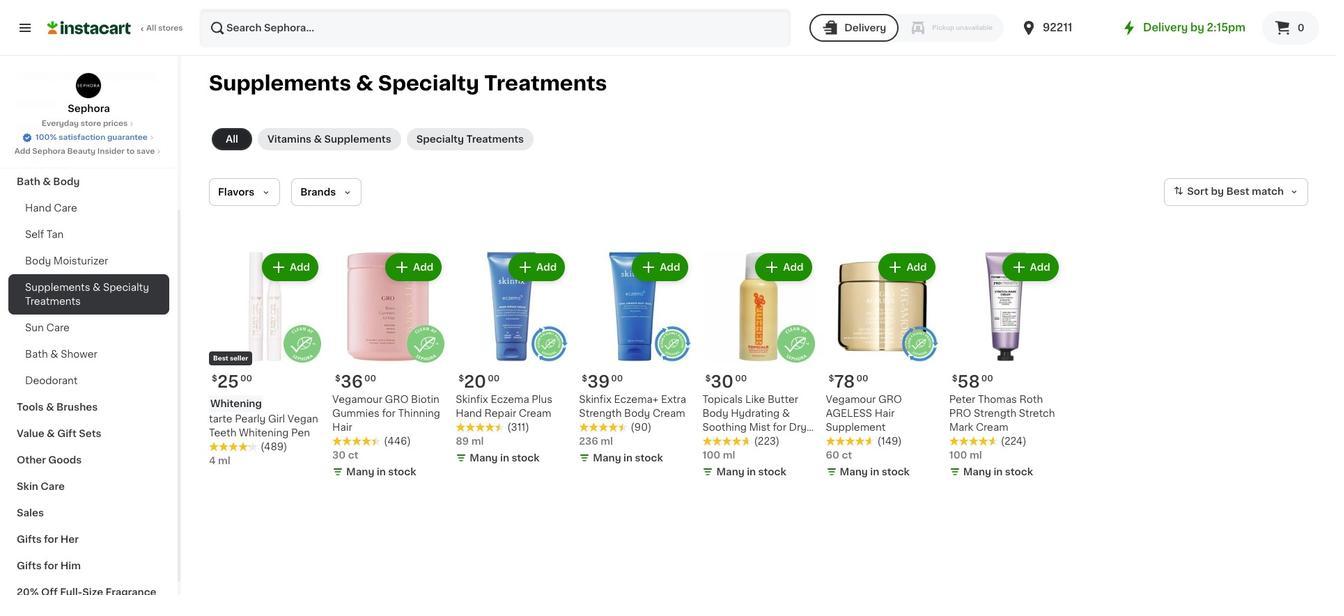 Task type: vqa. For each thing, say whether or not it's contained in the screenshot.
(489)
yes



Task type: locate. For each thing, give the bounding box(es) containing it.
0 vertical spatial supplements
[[209, 73, 351, 93]]

skinfix down 20
[[456, 395, 489, 405]]

bath
[[17, 177, 40, 187], [25, 350, 48, 360]]

6 $ from the left
[[829, 375, 835, 383]]

add for 58
[[1031, 263, 1051, 273]]

2 strength from the left
[[974, 409, 1017, 419]]

skin down sensitive
[[734, 451, 755, 461]]

best match
[[1227, 187, 1285, 197]]

by inside field
[[1212, 187, 1225, 197]]

cream down extra
[[653, 409, 686, 419]]

00 inside $ 78 00
[[857, 375, 869, 383]]

1 vertical spatial treatments
[[467, 135, 524, 144]]

best inside product "group"
[[213, 356, 229, 362]]

5 $ from the left
[[706, 375, 711, 383]]

1 100 from the left
[[703, 451, 721, 461]]

many down 89 ml
[[470, 454, 498, 464]]

cream inside peter thomas roth pro strength stretch mark cream
[[976, 423, 1009, 433]]

1 vertical spatial beauty
[[67, 148, 96, 155]]

1 horizontal spatial supplements & specialty treatments
[[209, 73, 608, 93]]

2 gifts from the top
[[17, 562, 42, 572]]

& right tools
[[46, 403, 54, 413]]

many in stock down (149)
[[840, 468, 910, 478]]

89
[[456, 437, 469, 447]]

best left seller
[[213, 356, 229, 362]]

holiday
[[17, 71, 56, 81]]

all left stores
[[146, 24, 156, 32]]

cream up (224)
[[976, 423, 1009, 433]]

strength
[[579, 409, 622, 419], [974, 409, 1017, 419]]

2 add button from the left
[[387, 255, 441, 280]]

brands
[[301, 188, 336, 197]]

in down (311)
[[500, 454, 510, 464]]

beauty right ready
[[122, 71, 158, 81]]

0 horizontal spatial cream
[[519, 409, 552, 419]]

30 up topicals
[[711, 374, 734, 390]]

0 vertical spatial specialty
[[378, 73, 480, 93]]

1 horizontal spatial ct
[[842, 451, 853, 461]]

vitamins
[[268, 135, 312, 144]]

sales
[[17, 509, 44, 519]]

0 vertical spatial skin
[[734, 451, 755, 461]]

1 horizontal spatial sephora
[[68, 104, 110, 114]]

$ up skinfix eczema plus hand repair cream on the left of page
[[459, 375, 464, 383]]

ml for 58
[[970, 451, 983, 461]]

30 down gummies
[[333, 451, 346, 461]]

1 horizontal spatial 100
[[950, 451, 968, 461]]

& inside bath & shower link
[[50, 350, 58, 360]]

for
[[382, 409, 396, 419], [773, 423, 787, 433], [44, 535, 58, 545], [44, 562, 58, 572]]

skinfix inside skinfix eczema plus hand repair cream
[[456, 395, 489, 405]]

ml down mark on the right bottom of page
[[970, 451, 983, 461]]

stock for 39
[[635, 454, 663, 464]]

add button for 39
[[634, 255, 688, 280]]

tan
[[47, 230, 64, 240]]

1 horizontal spatial cream
[[653, 409, 686, 419]]

sun care
[[25, 323, 70, 333]]

100 ml for 30
[[703, 451, 736, 461]]

cream inside skinfix eczema+ extra strength body cream
[[653, 409, 686, 419]]

gifts down gifts for her
[[17, 562, 42, 572]]

for up (446)
[[382, 409, 396, 419]]

skin inside topicals like butter body hydrating & soothing mist for dry - sensitive & eczema- prone skin
[[734, 451, 755, 461]]

6 00 from the left
[[857, 375, 869, 383]]

2 gro from the left
[[879, 395, 903, 405]]

1 vertical spatial gifts
[[17, 562, 42, 572]]

supplements up vitamins at the left of page
[[209, 73, 351, 93]]

treatments inside supplements & specialty treatments link
[[25, 297, 81, 307]]

sets
[[79, 429, 101, 439]]

4 00 from the left
[[612, 375, 623, 383]]

0 horizontal spatial 30
[[333, 451, 346, 461]]

him
[[61, 562, 81, 572]]

prone
[[703, 451, 732, 461]]

stock down (224)
[[1006, 468, 1034, 478]]

1 horizontal spatial 100 ml
[[950, 451, 983, 461]]

1 horizontal spatial all
[[226, 135, 238, 144]]

many down 60 ct
[[840, 468, 868, 478]]

in for 58
[[994, 468, 1003, 478]]

self tan link
[[8, 222, 169, 248]]

& up hand care
[[43, 177, 51, 187]]

1 horizontal spatial best
[[1227, 187, 1250, 197]]

1 vertical spatial supplements & specialty treatments
[[25, 283, 149, 307]]

$ for 20
[[459, 375, 464, 383]]

many in stock down (446)
[[347, 468, 416, 478]]

many in stock
[[470, 454, 540, 464], [593, 454, 663, 464], [347, 468, 416, 478], [717, 468, 787, 478], [840, 468, 910, 478], [964, 468, 1034, 478]]

delivery for delivery
[[845, 23, 887, 33]]

0 horizontal spatial skinfix
[[456, 395, 489, 405]]

in down (90)
[[624, 454, 633, 464]]

$ inside $ 78 00
[[829, 375, 835, 383]]

0 horizontal spatial by
[[1191, 22, 1205, 33]]

deodorant
[[25, 376, 78, 386]]

vegamour inside the vegamour gro ageless hair supplement
[[826, 395, 876, 405]]

in for 39
[[624, 454, 633, 464]]

stock down (149)
[[882, 468, 910, 478]]

100 ml for 58
[[950, 451, 983, 461]]

sephora down 100%
[[32, 148, 65, 155]]

dry
[[789, 423, 807, 433]]

$ inside $ 36 00
[[335, 375, 341, 383]]

0 vertical spatial beauty
[[122, 71, 158, 81]]

00 right 39
[[612, 375, 623, 383]]

product group containing 36
[[333, 251, 445, 482]]

100 down sensitive
[[703, 451, 721, 461]]

00
[[240, 375, 252, 383], [365, 375, 376, 383], [488, 375, 500, 383], [612, 375, 623, 383], [735, 375, 747, 383], [857, 375, 869, 383], [982, 375, 994, 383]]

gifts down sales
[[17, 535, 42, 545]]

2 vegamour from the left
[[826, 395, 876, 405]]

care up fragrance on the top left of the page
[[40, 124, 64, 134]]

5 00 from the left
[[735, 375, 747, 383]]

gifts
[[17, 535, 42, 545], [17, 562, 42, 572]]

7 add button from the left
[[1004, 255, 1058, 280]]

0 horizontal spatial all
[[146, 24, 156, 32]]

& inside tools & brushes link
[[46, 403, 54, 413]]

1 horizontal spatial strength
[[974, 409, 1017, 419]]

many down the 30 ct
[[347, 468, 375, 478]]

$ for 25
[[212, 375, 217, 383]]

tools & brushes link
[[8, 395, 169, 421]]

hair up (149)
[[875, 409, 895, 419]]

by for delivery
[[1191, 22, 1205, 33]]

body
[[53, 177, 80, 187], [25, 257, 51, 266], [625, 409, 651, 419], [703, 409, 729, 419]]

$ inside $ 20 00
[[459, 375, 464, 383]]

bath down sun
[[25, 350, 48, 360]]

best inside field
[[1227, 187, 1250, 197]]

many in stock down the (223) on the right bottom
[[717, 468, 787, 478]]

stock down (311)
[[512, 454, 540, 464]]

& up vitamins & supplements
[[356, 73, 374, 93]]

cream inside skinfix eczema plus hand repair cream
[[519, 409, 552, 419]]

6 add button from the left
[[881, 255, 935, 280]]

peter
[[950, 395, 976, 405]]

$ up topicals
[[706, 375, 711, 383]]

self
[[25, 230, 44, 240]]

1 ct from the left
[[348, 451, 359, 461]]

add button for 30
[[757, 255, 811, 280]]

1 vertical spatial by
[[1212, 187, 1225, 197]]

stock down (90)
[[635, 454, 663, 464]]

00 inside $ 58 00
[[982, 375, 994, 383]]

& inside supplements & specialty treatments link
[[93, 283, 101, 293]]

eczema
[[491, 395, 530, 405]]

in for 36
[[377, 468, 386, 478]]

100 ml down mark on the right bottom of page
[[950, 451, 983, 461]]

00 inside $ 20 00
[[488, 375, 500, 383]]

& left shower
[[50, 350, 58, 360]]

holiday party ready beauty link
[[8, 63, 169, 89]]

add button
[[263, 255, 317, 280], [387, 255, 441, 280], [510, 255, 564, 280], [634, 255, 688, 280], [757, 255, 811, 280], [881, 255, 935, 280], [1004, 255, 1058, 280]]

0 vertical spatial by
[[1191, 22, 1205, 33]]

0 horizontal spatial hair
[[17, 124, 37, 134]]

skinfix inside skinfix eczema+ extra strength body cream
[[579, 395, 612, 405]]

for up eczema-
[[773, 423, 787, 433]]

★★★★★
[[456, 423, 505, 433], [456, 423, 505, 433], [579, 423, 628, 433], [579, 423, 628, 433], [333, 437, 381, 447], [333, 437, 381, 447], [703, 437, 752, 447], [703, 437, 752, 447], [826, 437, 875, 447], [826, 437, 875, 447], [950, 437, 999, 447], [950, 437, 999, 447], [209, 443, 258, 452], [209, 443, 258, 452]]

00 inside $ 25 00
[[240, 375, 252, 383]]

many for 39
[[593, 454, 622, 464]]

ml for 30
[[723, 451, 736, 461]]

39
[[588, 374, 610, 390]]

2 vertical spatial treatments
[[25, 297, 81, 307]]

3 add button from the left
[[510, 255, 564, 280]]

by
[[1191, 22, 1205, 33], [1212, 187, 1225, 197]]

1 vertical spatial hand
[[456, 409, 482, 419]]

(90)
[[631, 423, 652, 433]]

&
[[356, 73, 374, 93], [314, 135, 322, 144], [43, 177, 51, 187], [93, 283, 101, 293], [50, 350, 58, 360], [46, 403, 54, 413], [783, 409, 790, 419], [47, 429, 55, 439], [750, 437, 758, 447]]

supplements down body moisturizer
[[25, 283, 90, 293]]

sephora logo image
[[76, 72, 102, 99]]

4 $ from the left
[[582, 375, 588, 383]]

ct for 36
[[348, 451, 359, 461]]

gro inside the vegamour gro ageless hair supplement
[[879, 395, 903, 405]]

hand up 89 ml
[[456, 409, 482, 419]]

& inside the bath & body link
[[43, 177, 51, 187]]

100 ml down sensitive
[[703, 451, 736, 461]]

0 vertical spatial all
[[146, 24, 156, 32]]

cream for 39
[[653, 409, 686, 419]]

None search field
[[199, 8, 792, 47]]

sephora up store
[[68, 104, 110, 114]]

delivery for delivery by 2:15pm
[[1144, 22, 1189, 33]]

care right sun
[[46, 323, 70, 333]]

hair
[[17, 124, 37, 134], [875, 409, 895, 419], [333, 423, 353, 433]]

1 horizontal spatial vegamour
[[826, 395, 876, 405]]

vegan
[[288, 415, 318, 425]]

ageless
[[826, 409, 873, 419]]

all up flavors
[[226, 135, 238, 144]]

4 product group from the left
[[579, 251, 692, 468]]

in down the (223) on the right bottom
[[747, 468, 756, 478]]

many for 36
[[347, 468, 375, 478]]

1 gro from the left
[[385, 395, 409, 405]]

goods
[[48, 456, 82, 466]]

service type group
[[810, 14, 1004, 42]]

00 inside $ 30 00
[[735, 375, 747, 383]]

add for 20
[[537, 263, 557, 273]]

skin up sales
[[17, 482, 38, 492]]

$ inside $ 39 00
[[582, 375, 588, 383]]

gifts for gifts for her
[[17, 535, 42, 545]]

whitening up (489)
[[239, 429, 289, 439]]

hand inside skinfix eczema plus hand repair cream
[[456, 409, 482, 419]]

many in stock for 39
[[593, 454, 663, 464]]

& inside value & gift sets link
[[47, 429, 55, 439]]

$ for 30
[[706, 375, 711, 383]]

vegamour up gummies
[[333, 395, 383, 405]]

girl
[[268, 415, 285, 425]]

$ 58 00
[[953, 374, 994, 390]]

7 00 from the left
[[982, 375, 994, 383]]

$ inside $ 25 00
[[212, 375, 217, 383]]

3 $ from the left
[[459, 375, 464, 383]]

to
[[127, 148, 135, 155]]

many in stock for 36
[[347, 468, 416, 478]]

0 horizontal spatial skin
[[17, 482, 38, 492]]

$ up gummies
[[335, 375, 341, 383]]

body moisturizer
[[25, 257, 108, 266]]

by right sort
[[1212, 187, 1225, 197]]

& down body moisturizer link
[[93, 283, 101, 293]]

2 horizontal spatial hair
[[875, 409, 895, 419]]

7 $ from the left
[[953, 375, 958, 383]]

many down prone
[[717, 468, 745, 478]]

ct down gummies
[[348, 451, 359, 461]]

2 skinfix from the left
[[579, 395, 612, 405]]

vegamour inside vegamour gro biotin gummies for thinning hair
[[333, 395, 383, 405]]

cream down plus
[[519, 409, 552, 419]]

1 00 from the left
[[240, 375, 252, 383]]

biotin
[[411, 395, 440, 405]]

$ 39 00
[[582, 374, 623, 390]]

1 strength from the left
[[579, 409, 622, 419]]

0 horizontal spatial vegamour
[[333, 395, 383, 405]]

Best match Sort by field
[[1165, 178, 1309, 206]]

vegamour for 36
[[333, 395, 383, 405]]

1 vertical spatial sephora
[[32, 148, 65, 155]]

2 vertical spatial hair
[[333, 423, 353, 433]]

many for 78
[[840, 468, 868, 478]]

00 right the 58
[[982, 375, 994, 383]]

like
[[746, 395, 766, 405]]

1 vertical spatial bath
[[25, 350, 48, 360]]

ml right the 89
[[472, 437, 484, 447]]

strength down the thomas
[[974, 409, 1017, 419]]

ml for 20
[[472, 437, 484, 447]]

0 horizontal spatial best
[[213, 356, 229, 362]]

0 horizontal spatial 100
[[703, 451, 721, 461]]

1 vegamour from the left
[[333, 395, 383, 405]]

vegamour gro ageless hair supplement
[[826, 395, 903, 433]]

$ up the peter
[[953, 375, 958, 383]]

1 gifts from the top
[[17, 535, 42, 545]]

gro up thinning
[[385, 395, 409, 405]]

2 horizontal spatial cream
[[976, 423, 1009, 433]]

delivery by 2:15pm
[[1144, 22, 1246, 33]]

0 horizontal spatial ct
[[348, 451, 359, 461]]

1 horizontal spatial delivery
[[1144, 22, 1189, 33]]

store
[[81, 120, 101, 128]]

1 horizontal spatial 30
[[711, 374, 734, 390]]

skinfix
[[456, 395, 489, 405], [579, 395, 612, 405]]

100 for 30
[[703, 451, 721, 461]]

0 horizontal spatial strength
[[579, 409, 622, 419]]

3 00 from the left
[[488, 375, 500, 383]]

1 vertical spatial skin
[[17, 482, 38, 492]]

2 product group from the left
[[333, 251, 445, 482]]

gro
[[385, 395, 409, 405], [879, 395, 903, 405]]

by left 2:15pm
[[1191, 22, 1205, 33]]

many for 20
[[470, 454, 498, 464]]

00 right 25
[[240, 375, 252, 383]]

$ for 78
[[829, 375, 835, 383]]

0 horizontal spatial gro
[[385, 395, 409, 405]]

ml
[[472, 437, 484, 447], [601, 437, 613, 447], [723, 451, 736, 461], [970, 451, 983, 461], [218, 457, 231, 466]]

3 product group from the left
[[456, 251, 568, 468]]

strength up 236 ml
[[579, 409, 622, 419]]

in down (224)
[[994, 468, 1003, 478]]

supplements & specialty treatments
[[209, 73, 608, 93], [25, 283, 149, 307]]

add
[[14, 148, 30, 155], [290, 263, 310, 273], [413, 263, 434, 273], [537, 263, 557, 273], [660, 263, 681, 273], [784, 263, 804, 273], [907, 263, 928, 273], [1031, 263, 1051, 273]]

1 horizontal spatial skin
[[734, 451, 755, 461]]

5 add button from the left
[[757, 255, 811, 280]]

delivery inside button
[[845, 23, 887, 33]]

1 $ from the left
[[212, 375, 217, 383]]

all
[[146, 24, 156, 32], [226, 135, 238, 144]]

bath & body link
[[8, 169, 169, 195]]

1 vertical spatial best
[[213, 356, 229, 362]]

1 horizontal spatial hand
[[456, 409, 482, 419]]

0 vertical spatial hair
[[17, 124, 37, 134]]

100% satisfaction guarantee button
[[22, 130, 156, 144]]

hand up self
[[25, 204, 51, 213]]

ml right 236
[[601, 437, 613, 447]]

1 vertical spatial all
[[226, 135, 238, 144]]

sun
[[25, 323, 44, 333]]

product group
[[209, 251, 321, 468], [333, 251, 445, 482], [456, 251, 568, 468], [579, 251, 692, 468], [703, 251, 815, 482], [826, 251, 939, 482], [950, 251, 1062, 482]]

hand care
[[25, 204, 77, 213]]

gro up (149)
[[879, 395, 903, 405]]

gifts for him
[[17, 562, 81, 572]]

$ inside $ 58 00
[[953, 375, 958, 383]]

care up tan
[[54, 204, 77, 213]]

00 for 30
[[735, 375, 747, 383]]

gifts for her link
[[8, 527, 169, 553]]

hair down gummies
[[333, 423, 353, 433]]

best left match
[[1227, 187, 1250, 197]]

care
[[40, 124, 64, 134], [54, 204, 77, 213], [46, 323, 70, 333], [41, 482, 65, 492]]

0 horizontal spatial sephora
[[32, 148, 65, 155]]

1 vertical spatial whitening
[[239, 429, 289, 439]]

sephora inside the add sephora beauty insider to save link
[[32, 148, 65, 155]]

2 ct from the left
[[842, 451, 853, 461]]

$ 25 00
[[212, 374, 252, 390]]

ct right 60
[[842, 451, 853, 461]]

5 product group from the left
[[703, 251, 815, 482]]

1 skinfix from the left
[[456, 395, 489, 405]]

bath & body
[[17, 177, 80, 187]]

many for 30
[[717, 468, 745, 478]]

0 vertical spatial hand
[[25, 204, 51, 213]]

specialty treatments
[[417, 135, 524, 144]]

00 right 20
[[488, 375, 500, 383]]

many in stock for 58
[[964, 468, 1034, 478]]

all for all stores
[[146, 24, 156, 32]]

add for 30
[[784, 263, 804, 273]]

2 00 from the left
[[365, 375, 376, 383]]

gro inside vegamour gro biotin gummies for thinning hair
[[385, 395, 409, 405]]

vegamour up the ageless
[[826, 395, 876, 405]]

ct
[[348, 451, 359, 461], [842, 451, 853, 461]]

body down eczema+
[[625, 409, 651, 419]]

00 right 36
[[365, 375, 376, 383]]

2 $ from the left
[[335, 375, 341, 383]]

many
[[470, 454, 498, 464], [593, 454, 622, 464], [347, 468, 375, 478], [717, 468, 745, 478], [840, 468, 868, 478], [964, 468, 992, 478]]

6 product group from the left
[[826, 251, 939, 482]]

00 up like
[[735, 375, 747, 383]]

roth
[[1020, 395, 1044, 405]]

1 vertical spatial hair
[[875, 409, 895, 419]]

soothing
[[703, 423, 747, 433]]

value & gift sets
[[17, 429, 101, 439]]

100 for 58
[[950, 451, 968, 461]]

body down topicals
[[703, 409, 729, 419]]

1 horizontal spatial hair
[[333, 423, 353, 433]]

1 product group from the left
[[209, 251, 321, 468]]

1 horizontal spatial by
[[1212, 187, 1225, 197]]

$
[[212, 375, 217, 383], [335, 375, 341, 383], [459, 375, 464, 383], [582, 375, 588, 383], [706, 375, 711, 383], [829, 375, 835, 383], [953, 375, 958, 383]]

0 vertical spatial best
[[1227, 187, 1250, 197]]

skinfix down 39
[[579, 395, 612, 405]]

1 100 ml from the left
[[703, 451, 736, 461]]

all for all
[[226, 135, 238, 144]]

bath down fragrance on the top left of the page
[[17, 177, 40, 187]]

for inside topicals like butter body hydrating & soothing mist for dry - sensitive & eczema- prone skin
[[773, 423, 787, 433]]

ml down sensitive
[[723, 451, 736, 461]]

2 100 from the left
[[950, 451, 968, 461]]

hair inside vegamour gro biotin gummies for thinning hair
[[333, 423, 353, 433]]

$ inside $ 30 00
[[706, 375, 711, 383]]

hair care
[[17, 124, 64, 134]]

topicals like butter body hydrating & soothing mist for dry - sensitive & eczema- prone skin
[[703, 395, 814, 461]]

pearly
[[235, 415, 266, 425]]

supplements up brands 'dropdown button'
[[324, 135, 392, 144]]

hair down makeup
[[17, 124, 37, 134]]

for left her
[[44, 535, 58, 545]]

beauty down satisfaction
[[67, 148, 96, 155]]

& inside vitamins & supplements link
[[314, 135, 322, 144]]

sort
[[1188, 187, 1209, 197]]

in down (149)
[[871, 468, 880, 478]]

0 horizontal spatial beauty
[[67, 148, 96, 155]]

00 inside $ 39 00
[[612, 375, 623, 383]]

0 vertical spatial gifts
[[17, 535, 42, 545]]

skinfix for 39
[[579, 395, 612, 405]]

00 for 25
[[240, 375, 252, 383]]

whitening
[[211, 399, 262, 409], [239, 429, 289, 439]]

1 horizontal spatial gro
[[879, 395, 903, 405]]

2 100 ml from the left
[[950, 451, 983, 461]]

1 horizontal spatial skinfix
[[579, 395, 612, 405]]

0 vertical spatial bath
[[17, 177, 40, 187]]

care down "other goods"
[[41, 482, 65, 492]]

many in stock down (90)
[[593, 454, 663, 464]]

stock down (446)
[[388, 468, 416, 478]]

0 horizontal spatial delivery
[[845, 23, 887, 33]]

00 for 78
[[857, 375, 869, 383]]

all link
[[212, 128, 252, 151]]

7 product group from the left
[[950, 251, 1062, 482]]

20
[[464, 374, 487, 390]]

$ down 'best seller'
[[212, 375, 217, 383]]

0 horizontal spatial 100 ml
[[703, 451, 736, 461]]

0 vertical spatial supplements & specialty treatments
[[209, 73, 608, 93]]

0
[[1298, 23, 1305, 33]]

00 inside $ 36 00
[[365, 375, 376, 383]]

1 vertical spatial supplements
[[324, 135, 392, 144]]

4 add button from the left
[[634, 255, 688, 280]]

& left gift on the bottom left of the page
[[47, 429, 55, 439]]

many down 236 ml
[[593, 454, 622, 464]]

stock down the (223) on the right bottom
[[759, 468, 787, 478]]

$ up the ageless
[[829, 375, 835, 383]]

tools & brushes
[[17, 403, 98, 413]]

stock for 30
[[759, 468, 787, 478]]

(446)
[[384, 437, 411, 447]]

89 ml
[[456, 437, 484, 447]]



Task type: describe. For each thing, give the bounding box(es) containing it.
for inside vegamour gro biotin gummies for thinning hair
[[382, 409, 396, 419]]

add button for 20
[[510, 255, 564, 280]]

stock for 20
[[512, 454, 540, 464]]

butter
[[768, 395, 799, 405]]

strength inside peter thomas roth pro strength stretch mark cream
[[974, 409, 1017, 419]]

0 button
[[1263, 11, 1320, 45]]

sephora link
[[68, 72, 110, 116]]

delivery button
[[810, 14, 899, 42]]

$ 20 00
[[459, 374, 500, 390]]

stock for 58
[[1006, 468, 1034, 478]]

4 ml
[[209, 457, 231, 466]]

mist
[[750, 423, 771, 433]]

58
[[958, 374, 981, 390]]

supplement
[[826, 423, 886, 433]]

vegamour for 78
[[826, 395, 876, 405]]

(149)
[[878, 437, 902, 447]]

00 for 39
[[612, 375, 623, 383]]

0 vertical spatial whitening
[[211, 399, 262, 409]]

gro for 78
[[879, 395, 903, 405]]

body down self
[[25, 257, 51, 266]]

makeup link
[[8, 89, 169, 116]]

many in stock for 20
[[470, 454, 540, 464]]

2:15pm
[[1208, 22, 1246, 33]]

care for skin care
[[41, 482, 65, 492]]

gro for 36
[[385, 395, 409, 405]]

add sephora beauty insider to save
[[14, 148, 155, 155]]

(224)
[[1001, 437, 1027, 447]]

extra
[[661, 395, 687, 405]]

gummies
[[333, 409, 380, 419]]

ready
[[88, 71, 120, 81]]

body moisturizer link
[[8, 248, 169, 275]]

shower
[[61, 350, 97, 360]]

00 for 20
[[488, 375, 500, 383]]

60 ct
[[826, 451, 853, 461]]

whitening inside tarte pearly girl vegan teeth whitening pen
[[239, 429, 289, 439]]

eczema-
[[760, 437, 803, 447]]

2 vertical spatial supplements
[[25, 283, 90, 293]]

all stores
[[146, 24, 183, 32]]

teeth
[[209, 429, 237, 439]]

tarte pearly girl vegan teeth whitening pen
[[209, 415, 318, 439]]

deodorant link
[[8, 368, 169, 395]]

care for hair care
[[40, 124, 64, 134]]

in for 78
[[871, 468, 880, 478]]

2 vertical spatial specialty
[[103, 283, 149, 293]]

satisfaction
[[59, 134, 105, 142]]

peter thomas roth pro strength stretch mark cream
[[950, 395, 1056, 433]]

$ for 58
[[953, 375, 958, 383]]

bath for bath & shower
[[25, 350, 48, 360]]

add button for 36
[[387, 255, 441, 280]]

-
[[810, 423, 814, 433]]

hydrating
[[731, 409, 780, 419]]

$ 30 00
[[706, 374, 747, 390]]

sales link
[[8, 500, 169, 527]]

best for best match
[[1227, 187, 1250, 197]]

mark
[[950, 423, 974, 433]]

stretch
[[1020, 409, 1056, 419]]

add for 39
[[660, 263, 681, 273]]

instacart logo image
[[47, 20, 131, 36]]

skinfix eczema+ extra strength body cream
[[579, 395, 687, 419]]

body up hand care
[[53, 177, 80, 187]]

strength inside skinfix eczema+ extra strength body cream
[[579, 409, 622, 419]]

$ for 39
[[582, 375, 588, 383]]

product group containing 30
[[703, 251, 815, 482]]

other
[[17, 456, 46, 466]]

holiday party ready beauty
[[17, 71, 158, 81]]

flavors button
[[209, 178, 280, 206]]

& down "mist"
[[750, 437, 758, 447]]

1 vertical spatial 30
[[333, 451, 346, 461]]

stock for 78
[[882, 468, 910, 478]]

1 add button from the left
[[263, 255, 317, 280]]

Search field
[[201, 10, 791, 46]]

everyday store prices link
[[42, 118, 136, 130]]

0 horizontal spatial supplements & specialty treatments
[[25, 283, 149, 307]]

care for hand care
[[54, 204, 77, 213]]

pen
[[291, 429, 310, 439]]

add button for 78
[[881, 255, 935, 280]]

product group containing 25
[[209, 251, 321, 468]]

ct for 78
[[842, 451, 853, 461]]

& down "butter"
[[783, 409, 790, 419]]

hair inside the vegamour gro ageless hair supplement
[[875, 409, 895, 419]]

hair inside hair care link
[[17, 124, 37, 134]]

add sephora beauty insider to save link
[[14, 146, 163, 158]]

treatments inside specialty treatments link
[[467, 135, 524, 144]]

0 vertical spatial sephora
[[68, 104, 110, 114]]

product group containing 39
[[579, 251, 692, 468]]

party
[[58, 71, 85, 81]]

product group containing 58
[[950, 251, 1062, 482]]

00 for 36
[[365, 375, 376, 383]]

0 vertical spatial 30
[[711, 374, 734, 390]]

gifts for gifts for him
[[17, 562, 42, 572]]

(311)
[[508, 423, 530, 433]]

vegamour gro biotin gummies for thinning hair
[[333, 395, 441, 433]]

in for 30
[[747, 468, 756, 478]]

repair
[[485, 409, 517, 419]]

00 for 58
[[982, 375, 994, 383]]

236
[[579, 437, 599, 447]]

78
[[835, 374, 856, 390]]

gifts for him link
[[8, 553, 169, 580]]

hair care link
[[8, 116, 169, 142]]

eczema+
[[614, 395, 659, 405]]

by for sort
[[1212, 187, 1225, 197]]

0 vertical spatial treatments
[[484, 73, 608, 93]]

many in stock for 78
[[840, 468, 910, 478]]

0 horizontal spatial hand
[[25, 204, 51, 213]]

add button for 58
[[1004, 255, 1058, 280]]

delivery by 2:15pm link
[[1122, 20, 1246, 36]]

moisturizer
[[54, 257, 108, 266]]

hand care link
[[8, 195, 169, 222]]

vitamins & supplements link
[[258, 128, 401, 151]]

gift
[[57, 429, 77, 439]]

add for 78
[[907, 263, 928, 273]]

other goods
[[17, 456, 82, 466]]

bath & shower link
[[8, 342, 169, 368]]

topicals
[[703, 395, 743, 405]]

ml for 39
[[601, 437, 613, 447]]

1 horizontal spatial beauty
[[122, 71, 158, 81]]

body inside topicals like butter body hydrating & soothing mist for dry - sensitive & eczema- prone skin
[[703, 409, 729, 419]]

self tan
[[25, 230, 64, 240]]

body inside skinfix eczema+ extra strength body cream
[[625, 409, 651, 419]]

product group containing 78
[[826, 251, 939, 482]]

ml right 4
[[218, 457, 231, 466]]

many for 58
[[964, 468, 992, 478]]

tools
[[17, 403, 44, 413]]

care for sun care
[[46, 323, 70, 333]]

stores
[[158, 24, 183, 32]]

sun care link
[[8, 315, 169, 342]]

add for 36
[[413, 263, 434, 273]]

stock for 36
[[388, 468, 416, 478]]

brushes
[[56, 403, 98, 413]]

100% satisfaction guarantee
[[36, 134, 148, 142]]

skinfix for 20
[[456, 395, 489, 405]]

36
[[341, 374, 363, 390]]

match
[[1253, 187, 1285, 197]]

30 ct
[[333, 451, 359, 461]]

cream for 20
[[519, 409, 552, 419]]

1 vertical spatial specialty
[[417, 135, 464, 144]]

skin care link
[[8, 474, 169, 500]]

(223)
[[755, 437, 780, 447]]

skin care
[[17, 482, 65, 492]]

other goods link
[[8, 448, 169, 474]]

product group containing 20
[[456, 251, 568, 468]]

best for best seller
[[213, 356, 229, 362]]

in for 20
[[500, 454, 510, 464]]

$ for 36
[[335, 375, 341, 383]]

many in stock for 30
[[717, 468, 787, 478]]

bath for bath & body
[[17, 177, 40, 187]]

specialty treatments link
[[407, 128, 534, 151]]

$ 36 00
[[335, 374, 376, 390]]

for left him
[[44, 562, 58, 572]]

save
[[137, 148, 155, 155]]



